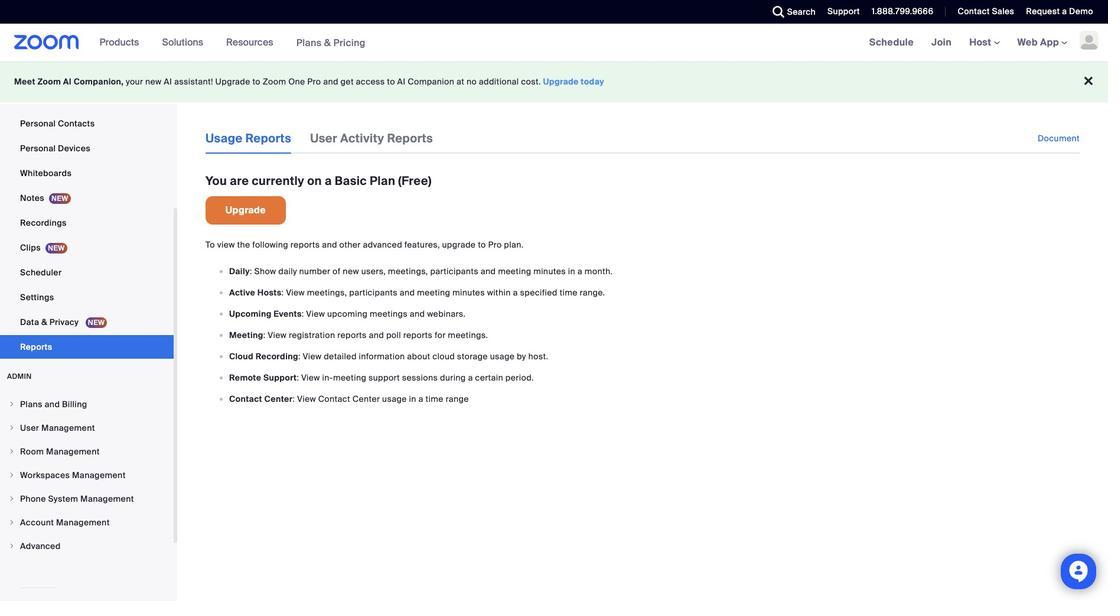 Task type: locate. For each thing, give the bounding box(es) containing it.
: up recording
[[264, 330, 266, 341]]

1 vertical spatial support
[[264, 372, 297, 383]]

advanced
[[20, 541, 61, 552]]

1 vertical spatial minutes
[[453, 287, 485, 298]]

phone inside the personal menu menu
[[20, 93, 46, 104]]

0 vertical spatial right image
[[8, 401, 15, 408]]

plans down admin
[[20, 399, 42, 410]]

1 center from the left
[[265, 394, 293, 404]]

in down sessions
[[409, 394, 417, 404]]

0 vertical spatial personal
[[20, 118, 56, 129]]

pro left plan.
[[489, 239, 502, 250]]

upgrade
[[442, 239, 476, 250]]

meeting
[[229, 330, 264, 341]]

0 vertical spatial meetings,
[[388, 266, 428, 277]]

right image down admin
[[8, 401, 15, 408]]

1 vertical spatial time
[[426, 394, 444, 404]]

host button
[[970, 36, 1001, 48]]

0 horizontal spatial zoom
[[38, 76, 61, 87]]

upgrade inside button
[[226, 204, 266, 216]]

workspaces management
[[20, 470, 126, 481]]

cost.
[[522, 76, 541, 87]]

0 vertical spatial &
[[324, 36, 331, 49]]

1 horizontal spatial new
[[343, 266, 359, 277]]

workspaces management menu item
[[0, 464, 174, 487]]

2 vertical spatial right image
[[8, 495, 15, 502]]

right image for account
[[8, 519, 15, 526]]

zoom left one
[[263, 76, 286, 87]]

3 ai from the left
[[398, 76, 406, 87]]

right image inside the workspaces management menu item
[[8, 472, 15, 479]]

companion
[[408, 76, 455, 87]]

contact center : view contact center usage in a time range
[[229, 394, 469, 404]]

reports down upcoming events : view upcoming meetings and webinars.
[[338, 330, 367, 341]]

contact for contact center : view contact center usage in a time range
[[229, 394, 262, 404]]

1 personal from the top
[[20, 118, 56, 129]]

2 horizontal spatial contact
[[959, 6, 991, 17]]

to right the access
[[387, 76, 395, 87]]

1 zoom from the left
[[38, 76, 61, 87]]

plans and billing menu item
[[0, 393, 174, 416]]

view down recording
[[297, 394, 316, 404]]

range
[[446, 394, 469, 404]]

view down "registration"
[[303, 351, 322, 362]]

1 horizontal spatial to
[[387, 76, 395, 87]]

personal
[[20, 118, 56, 129], [20, 143, 56, 154]]

advanced menu item
[[0, 535, 174, 557]]

0 horizontal spatial participants
[[350, 287, 398, 298]]

room management menu item
[[0, 440, 174, 463]]

phone for phone system management
[[20, 494, 46, 504]]

1 horizontal spatial user
[[310, 131, 338, 146]]

room management
[[20, 446, 100, 457]]

: up "registration"
[[302, 309, 304, 319]]

0 vertical spatial plans
[[297, 36, 322, 49]]

ai left companion,
[[63, 76, 72, 87]]

schedule
[[870, 36, 915, 48]]

account management menu item
[[0, 511, 174, 534]]

clips
[[20, 242, 41, 253]]

meet zoom ai companion, your new ai assistant! upgrade to zoom one pro and get access to ai companion at no additional cost. upgrade today
[[14, 76, 605, 87]]

usage
[[490, 351, 515, 362], [383, 394, 407, 404]]

2 zoom from the left
[[263, 76, 286, 87]]

pro inside meet zoom ai companion, footer
[[308, 76, 321, 87]]

1 vertical spatial pro
[[489, 239, 502, 250]]

0 horizontal spatial new
[[145, 76, 162, 87]]

reports up about
[[404, 330, 433, 341]]

to right upgrade
[[478, 239, 486, 250]]

& inside product information navigation
[[324, 36, 331, 49]]

solutions button
[[162, 24, 209, 61]]

1 vertical spatial user
[[20, 423, 39, 433]]

plans inside menu item
[[20, 399, 42, 410]]

and left "billing"
[[45, 399, 60, 410]]

: down "registration"
[[299, 351, 301, 362]]

1 horizontal spatial ai
[[164, 76, 172, 87]]

new right your
[[145, 76, 162, 87]]

and down active hosts : view meetings, participants and meeting minutes within a specified time range.
[[410, 309, 425, 319]]

1 horizontal spatial meetings,
[[388, 266, 428, 277]]

: left in-
[[297, 372, 299, 383]]

center down recording
[[265, 394, 293, 404]]

active hosts : view meetings, participants and meeting minutes within a specified time range.
[[229, 287, 606, 298]]

user up room
[[20, 423, 39, 433]]

meetings, down of
[[307, 287, 347, 298]]

users,
[[362, 266, 386, 277]]

zoom
[[38, 76, 61, 87], [263, 76, 286, 87]]

&
[[324, 36, 331, 49], [41, 317, 47, 327]]

web
[[1018, 36, 1039, 48]]

billing
[[62, 399, 87, 410]]

minutes up specified
[[534, 266, 566, 277]]

contact left sales
[[959, 6, 991, 17]]

user left activity
[[310, 131, 338, 146]]

upcoming
[[327, 309, 368, 319]]

participants down upgrade
[[431, 266, 479, 277]]

1 horizontal spatial zoom
[[263, 76, 286, 87]]

1 vertical spatial in
[[409, 394, 417, 404]]

meet zoom ai companion, footer
[[0, 61, 1109, 102]]

0 vertical spatial new
[[145, 76, 162, 87]]

management for workspaces management
[[72, 470, 126, 481]]

right image left account
[[8, 519, 15, 526]]

and
[[323, 76, 339, 87], [322, 239, 337, 250], [481, 266, 496, 277], [400, 287, 415, 298], [410, 309, 425, 319], [369, 330, 384, 341], [45, 399, 60, 410]]

: for hosts
[[282, 287, 284, 298]]

during
[[440, 372, 466, 383]]

view
[[217, 239, 235, 250]]

meet
[[14, 76, 35, 87]]

solutions
[[162, 36, 203, 48]]

2 personal from the top
[[20, 143, 56, 154]]

contact for contact sales
[[959, 6, 991, 17]]

user
[[310, 131, 338, 146], [20, 423, 39, 433]]

upgrade today link
[[544, 76, 605, 87]]

new right of
[[343, 266, 359, 277]]

0 horizontal spatial reports
[[291, 239, 320, 250]]

user for user management
[[20, 423, 39, 433]]

1 phone from the top
[[20, 93, 46, 104]]

poll
[[387, 330, 401, 341]]

ai left companion
[[398, 76, 406, 87]]

banner
[[0, 24, 1109, 62]]

meetings
[[370, 309, 408, 319]]

1 horizontal spatial plans
[[297, 36, 322, 49]]

daily : show daily number of new users, meetings, participants and meeting minutes in a month.
[[229, 266, 613, 277]]

0 vertical spatial participants
[[431, 266, 479, 277]]

management down the workspaces management menu item in the bottom left of the page
[[80, 494, 134, 504]]

1 ai from the left
[[63, 76, 72, 87]]

schedule link
[[861, 24, 923, 61]]

1 vertical spatial plans
[[20, 399, 42, 410]]

about
[[407, 351, 431, 362]]

right image inside "account management" menu item
[[8, 519, 15, 526]]

meeting
[[498, 266, 532, 277], [417, 287, 451, 298], [333, 372, 367, 383]]

0 horizontal spatial ai
[[63, 76, 72, 87]]

view down daily
[[286, 287, 305, 298]]

phone down meet
[[20, 93, 46, 104]]

& for privacy
[[41, 317, 47, 327]]

your
[[126, 76, 143, 87]]

& left pricing
[[324, 36, 331, 49]]

0 vertical spatial usage
[[490, 351, 515, 362]]

and left the get
[[323, 76, 339, 87]]

settings
[[20, 292, 54, 303]]

& right data
[[41, 317, 47, 327]]

personal devices
[[20, 143, 90, 154]]

activity
[[340, 131, 385, 146]]

settings link
[[0, 286, 174, 309]]

user management menu item
[[0, 417, 174, 439]]

to down resources dropdown button
[[253, 76, 261, 87]]

personal for personal devices
[[20, 143, 56, 154]]

0 horizontal spatial plans
[[20, 399, 42, 410]]

time left range.
[[560, 287, 578, 298]]

1.888.799.9666 button
[[864, 0, 937, 24], [872, 6, 934, 17]]

personal inside personal contacts link
[[20, 118, 56, 129]]

management down "billing"
[[41, 423, 95, 433]]

: for support
[[297, 372, 299, 383]]

personal up personal devices
[[20, 118, 56, 129]]

1 horizontal spatial meeting
[[417, 287, 451, 298]]

phone system management menu item
[[0, 488, 174, 510]]

reports up (free)
[[387, 131, 433, 146]]

right image inside room management 'menu item'
[[8, 448, 15, 455]]

1 horizontal spatial minutes
[[534, 266, 566, 277]]

0 vertical spatial time
[[560, 287, 578, 298]]

upgrade down 'are'
[[226, 204, 266, 216]]

contact sales link
[[950, 0, 1018, 24], [959, 6, 1015, 17]]

4 right image from the top
[[8, 543, 15, 550]]

contact down in-
[[318, 394, 351, 404]]

view for support
[[301, 372, 320, 383]]

on
[[308, 173, 322, 189]]

upgrade down product information navigation
[[215, 76, 250, 87]]

0 horizontal spatial minutes
[[453, 287, 485, 298]]

view up "registration"
[[306, 309, 325, 319]]

and left poll
[[369, 330, 384, 341]]

view for recording
[[303, 351, 322, 362]]

participants down users,
[[350, 287, 398, 298]]

1 horizontal spatial reports
[[338, 330, 367, 341]]

management for account management
[[56, 517, 110, 528]]

personal inside personal devices link
[[20, 143, 56, 154]]

reports down data
[[20, 342, 52, 352]]

admin menu menu
[[0, 393, 174, 559]]

request
[[1027, 6, 1061, 17]]

a
[[1063, 6, 1068, 17], [325, 173, 332, 189], [578, 266, 583, 277], [513, 287, 518, 298], [468, 372, 473, 383], [419, 394, 424, 404]]

right image inside the plans and billing menu item
[[8, 401, 15, 408]]

in left month.
[[569, 266, 576, 277]]

get
[[341, 76, 354, 87]]

ai
[[63, 76, 72, 87], [164, 76, 172, 87], [398, 76, 406, 87]]

3 right image from the top
[[8, 519, 15, 526]]

reports inside "link"
[[246, 131, 292, 146]]

by
[[517, 351, 527, 362]]

1 vertical spatial meetings,
[[307, 287, 347, 298]]

0 horizontal spatial reports
[[20, 342, 52, 352]]

1 horizontal spatial reports
[[246, 131, 292, 146]]

0 horizontal spatial center
[[265, 394, 293, 404]]

1 vertical spatial personal
[[20, 143, 56, 154]]

reports up number
[[291, 239, 320, 250]]

right image
[[8, 448, 15, 455], [8, 472, 15, 479], [8, 519, 15, 526], [8, 543, 15, 550]]

usage left the by at the bottom left of the page
[[490, 351, 515, 362]]

right image left workspaces
[[8, 472, 15, 479]]

user inside the tabs of report home tab list
[[310, 131, 338, 146]]

0 vertical spatial user
[[310, 131, 338, 146]]

personal up whiteboards
[[20, 143, 56, 154]]

meetings, up active hosts : view meetings, participants and meeting minutes within a specified time range.
[[388, 266, 428, 277]]

plans inside product information navigation
[[297, 36, 322, 49]]

reports up currently
[[246, 131, 292, 146]]

notes link
[[0, 186, 174, 210]]

management up workspaces management
[[46, 446, 100, 457]]

management for room management
[[46, 446, 100, 457]]

pro right one
[[308, 76, 321, 87]]

2 phone from the top
[[20, 494, 46, 504]]

1 horizontal spatial in
[[569, 266, 576, 277]]

in-
[[323, 372, 333, 383]]

plans & pricing
[[297, 36, 366, 49]]

: down recording
[[293, 394, 295, 404]]

2 right image from the top
[[8, 472, 15, 479]]

0 vertical spatial phone
[[20, 93, 46, 104]]

contact sales
[[959, 6, 1015, 17]]

view left in-
[[301, 372, 320, 383]]

products
[[100, 36, 139, 48]]

assistant!
[[174, 76, 213, 87]]

1 vertical spatial &
[[41, 317, 47, 327]]

zoom right meet
[[38, 76, 61, 87]]

right image for user
[[8, 424, 15, 432]]

and inside menu item
[[45, 399, 60, 410]]

0 vertical spatial support
[[828, 6, 861, 17]]

management down room management 'menu item'
[[72, 470, 126, 481]]

ai left assistant!
[[164, 76, 172, 87]]

phone up account
[[20, 494, 46, 504]]

features,
[[405, 239, 440, 250]]

scheduler
[[20, 267, 62, 278]]

time left the range
[[426, 394, 444, 404]]

2 vertical spatial meeting
[[333, 372, 367, 383]]

today
[[581, 76, 605, 87]]

plan.
[[504, 239, 524, 250]]

host
[[970, 36, 995, 48]]

contact
[[959, 6, 991, 17], [229, 394, 262, 404], [318, 394, 351, 404]]

profile picture image
[[1081, 31, 1100, 50]]

and inside meet zoom ai companion, footer
[[323, 76, 339, 87]]

& for pricing
[[324, 36, 331, 49]]

:
[[250, 266, 252, 277], [282, 287, 284, 298], [302, 309, 304, 319], [264, 330, 266, 341], [299, 351, 301, 362], [297, 372, 299, 383], [293, 394, 295, 404]]

phone for phone
[[20, 93, 46, 104]]

1 horizontal spatial pro
[[489, 239, 502, 250]]

1 vertical spatial phone
[[20, 494, 46, 504]]

right image left system
[[8, 495, 15, 502]]

2 horizontal spatial ai
[[398, 76, 406, 87]]

usage reports link
[[206, 123, 292, 154]]

support down recording
[[264, 372, 297, 383]]

right image inside 'user management' menu item
[[8, 424, 15, 432]]

2 horizontal spatial reports
[[387, 131, 433, 146]]

contact down the remote
[[229, 394, 262, 404]]

: for recording
[[299, 351, 301, 362]]

management inside 'menu item'
[[46, 446, 100, 457]]

hosts
[[258, 287, 282, 298]]

1 right image from the top
[[8, 401, 15, 408]]

right image inside 'phone system management' menu item
[[8, 495, 15, 502]]

0 horizontal spatial in
[[409, 394, 417, 404]]

a left demo
[[1063, 6, 1068, 17]]

one
[[289, 76, 305, 87]]

1 horizontal spatial &
[[324, 36, 331, 49]]

request a demo link
[[1018, 0, 1109, 24], [1027, 6, 1094, 17]]

join
[[932, 36, 952, 48]]

2 right image from the top
[[8, 424, 15, 432]]

minutes left within
[[453, 287, 485, 298]]

0 horizontal spatial &
[[41, 317, 47, 327]]

reports for registration
[[338, 330, 367, 341]]

product information navigation
[[91, 24, 375, 62]]

meeting up contact center : view contact center usage in a time range
[[333, 372, 367, 383]]

a right within
[[513, 287, 518, 298]]

right image left advanced on the bottom
[[8, 543, 15, 550]]

center down remote support : view in-meeting support sessions during a certain period.
[[353, 394, 380, 404]]

demo
[[1070, 6, 1094, 17]]

0 horizontal spatial to
[[253, 76, 261, 87]]

remote
[[229, 372, 262, 383]]

management
[[41, 423, 95, 433], [46, 446, 100, 457], [72, 470, 126, 481], [80, 494, 134, 504], [56, 517, 110, 528]]

right image left the user management
[[8, 424, 15, 432]]

user inside menu item
[[20, 423, 39, 433]]

1 horizontal spatial center
[[353, 394, 380, 404]]

reports inside the personal menu menu
[[20, 342, 52, 352]]

minutes
[[534, 266, 566, 277], [453, 287, 485, 298]]

usage down support
[[383, 394, 407, 404]]

management down 'phone system management' menu item
[[56, 517, 110, 528]]

meeting down daily : show daily number of new users, meetings, participants and meeting minutes in a month.
[[417, 287, 451, 298]]

0 horizontal spatial user
[[20, 423, 39, 433]]

1 vertical spatial new
[[343, 266, 359, 277]]

right image left room
[[8, 448, 15, 455]]

meeting up within
[[498, 266, 532, 277]]

: up events
[[282, 287, 284, 298]]

3 right image from the top
[[8, 495, 15, 502]]

0 horizontal spatial pro
[[308, 76, 321, 87]]

1 horizontal spatial usage
[[490, 351, 515, 362]]

usage
[[206, 131, 243, 146]]

time
[[560, 287, 578, 298], [426, 394, 444, 404]]

1 horizontal spatial participants
[[431, 266, 479, 277]]

a right on
[[325, 173, 332, 189]]

reports
[[291, 239, 320, 250], [338, 330, 367, 341], [404, 330, 433, 341]]

0 horizontal spatial support
[[264, 372, 297, 383]]

support right the search
[[828, 6, 861, 17]]

1 vertical spatial usage
[[383, 394, 407, 404]]

0 horizontal spatial meetings,
[[307, 287, 347, 298]]

0 vertical spatial pro
[[308, 76, 321, 87]]

right image
[[8, 401, 15, 408], [8, 424, 15, 432], [8, 495, 15, 502]]

plans up meet zoom ai companion, your new ai assistant! upgrade to zoom one pro and get access to ai companion at no additional cost. upgrade today
[[297, 36, 322, 49]]

0 vertical spatial in
[[569, 266, 576, 277]]

0 vertical spatial meeting
[[498, 266, 532, 277]]

right image for room
[[8, 448, 15, 455]]

1 right image from the top
[[8, 448, 15, 455]]

& inside the personal menu menu
[[41, 317, 47, 327]]

1 vertical spatial right image
[[8, 424, 15, 432]]

phone inside menu item
[[20, 494, 46, 504]]

0 horizontal spatial contact
[[229, 394, 262, 404]]



Task type: vqa. For each thing, say whether or not it's contained in the screenshot.
you
yes



Task type: describe. For each thing, give the bounding box(es) containing it.
within
[[487, 287, 511, 298]]

period.
[[506, 372, 534, 383]]

data & privacy link
[[0, 310, 174, 334]]

recording
[[256, 351, 299, 362]]

the
[[237, 239, 250, 250]]

0 horizontal spatial usage
[[383, 394, 407, 404]]

a right the during
[[468, 372, 473, 383]]

advanced
[[363, 239, 403, 250]]

1 vertical spatial participants
[[350, 287, 398, 298]]

document link
[[1039, 123, 1081, 154]]

at
[[457, 76, 465, 87]]

following
[[253, 239, 289, 250]]

products button
[[100, 24, 144, 61]]

reports link
[[0, 335, 174, 359]]

account
[[20, 517, 54, 528]]

webinars.
[[428, 309, 466, 319]]

and left other
[[322, 239, 337, 250]]

reports for following
[[291, 239, 320, 250]]

meeting : view registration reports and poll reports for meetings.
[[229, 330, 488, 341]]

0 horizontal spatial time
[[426, 394, 444, 404]]

user for user activity reports
[[310, 131, 338, 146]]

detailed
[[324, 351, 357, 362]]

meetings.
[[448, 330, 488, 341]]

personal menu menu
[[0, 0, 174, 360]]

privacy
[[50, 317, 79, 327]]

information
[[359, 351, 405, 362]]

recordings link
[[0, 211, 174, 235]]

range.
[[580, 287, 606, 298]]

a down sessions
[[419, 394, 424, 404]]

2 horizontal spatial to
[[478, 239, 486, 250]]

system
[[48, 494, 78, 504]]

right image for plans
[[8, 401, 15, 408]]

view for hosts
[[286, 287, 305, 298]]

resources
[[226, 36, 273, 48]]

scheduler link
[[0, 261, 174, 284]]

registration
[[289, 330, 335, 341]]

and up within
[[481, 266, 496, 277]]

support
[[369, 372, 400, 383]]

side navigation navigation
[[0, 0, 177, 601]]

you
[[206, 173, 227, 189]]

are
[[230, 173, 249, 189]]

2 center from the left
[[353, 394, 380, 404]]

basic
[[335, 173, 367, 189]]

1 vertical spatial meeting
[[417, 287, 451, 298]]

request a demo
[[1027, 6, 1094, 17]]

search button
[[764, 0, 819, 24]]

2 horizontal spatial meeting
[[498, 266, 532, 277]]

plans for plans & pricing
[[297, 36, 322, 49]]

2 ai from the left
[[164, 76, 172, 87]]

banner containing products
[[0, 24, 1109, 62]]

upcoming
[[229, 309, 272, 319]]

personal contacts
[[20, 118, 95, 129]]

tabs of report home tab list
[[206, 123, 452, 154]]

storage
[[457, 351, 488, 362]]

(free)
[[399, 173, 432, 189]]

meetings navigation
[[861, 24, 1109, 62]]

to
[[206, 239, 215, 250]]

web app
[[1018, 36, 1060, 48]]

1 horizontal spatial support
[[828, 6, 861, 17]]

phone link
[[0, 87, 174, 111]]

view for events
[[306, 309, 325, 319]]

0 horizontal spatial meeting
[[333, 372, 367, 383]]

no
[[467, 76, 477, 87]]

personal devices link
[[0, 137, 174, 160]]

cloud
[[433, 351, 455, 362]]

room
[[20, 446, 44, 457]]

: for events
[[302, 309, 304, 319]]

1.888.799.9666
[[872, 6, 934, 17]]

for
[[435, 330, 446, 341]]

: for center
[[293, 394, 295, 404]]

pricing
[[334, 36, 366, 49]]

notes
[[20, 193, 44, 203]]

account management
[[20, 517, 110, 528]]

view for center
[[297, 394, 316, 404]]

active
[[229, 287, 256, 298]]

right image for workspaces
[[8, 472, 15, 479]]

document
[[1039, 133, 1081, 144]]

companion,
[[74, 76, 124, 87]]

contacts
[[58, 118, 95, 129]]

clips link
[[0, 236, 174, 260]]

and down daily : show daily number of new users, meetings, participants and meeting minutes in a month.
[[400, 287, 415, 298]]

1 horizontal spatial time
[[560, 287, 578, 298]]

user activity reports link
[[310, 123, 433, 154]]

phone system management
[[20, 494, 134, 504]]

2 horizontal spatial reports
[[404, 330, 433, 341]]

daily
[[279, 266, 297, 277]]

personal contacts link
[[0, 112, 174, 135]]

plans for plans and billing
[[20, 399, 42, 410]]

devices
[[58, 143, 90, 154]]

whiteboards link
[[0, 161, 174, 185]]

other
[[340, 239, 361, 250]]

you are currently on a basic plan (free)
[[206, 173, 432, 189]]

: left show
[[250, 266, 252, 277]]

currently
[[252, 173, 305, 189]]

month.
[[585, 266, 613, 277]]

number
[[299, 266, 331, 277]]

right image for phone
[[8, 495, 15, 502]]

access
[[356, 76, 385, 87]]

0 vertical spatial minutes
[[534, 266, 566, 277]]

remote support : view in-meeting support sessions during a certain period.
[[229, 372, 534, 383]]

a left month.
[[578, 266, 583, 277]]

recordings
[[20, 218, 67, 228]]

right image inside advanced menu item
[[8, 543, 15, 550]]

zoom logo image
[[14, 35, 79, 50]]

plan
[[370, 173, 396, 189]]

1 horizontal spatial contact
[[318, 394, 351, 404]]

whiteboards
[[20, 168, 72, 179]]

personal for personal contacts
[[20, 118, 56, 129]]

view up recording
[[268, 330, 287, 341]]

user management
[[20, 423, 95, 433]]

new inside meet zoom ai companion, footer
[[145, 76, 162, 87]]

upgrade right cost.
[[544, 76, 579, 87]]

management for user management
[[41, 423, 95, 433]]

data & privacy
[[20, 317, 81, 327]]

upgrade button
[[206, 196, 286, 225]]

sales
[[993, 6, 1015, 17]]

sessions
[[402, 372, 438, 383]]



